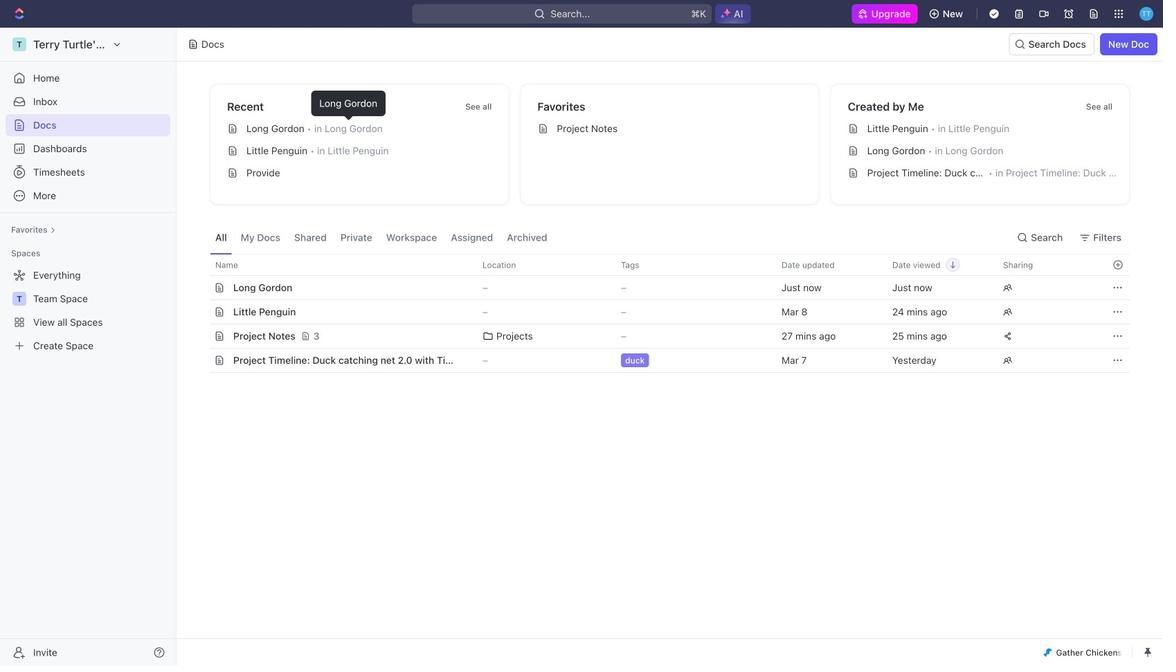 Task type: describe. For each thing, give the bounding box(es) containing it.
drumstick bite image
[[1044, 649, 1052, 658]]

terry turtle's workspace, , element
[[12, 37, 26, 51]]

team space, , element
[[12, 292, 26, 306]]

sidebar navigation
[[0, 28, 179, 667]]



Task type: vqa. For each thing, say whether or not it's contained in the screenshot.
Terry Turtle's Workspace, , 'element'
yes



Task type: locate. For each thing, give the bounding box(es) containing it.
cell
[[197, 276, 213, 300]]

tree
[[6, 265, 170, 357]]

table
[[195, 254, 1130, 373]]

tree inside 'sidebar' navigation
[[6, 265, 170, 357]]

row
[[195, 254, 1130, 276], [197, 276, 1130, 301], [195, 300, 1130, 325], [195, 324, 1130, 349], [195, 348, 1130, 373]]

tab list
[[210, 222, 553, 254]]



